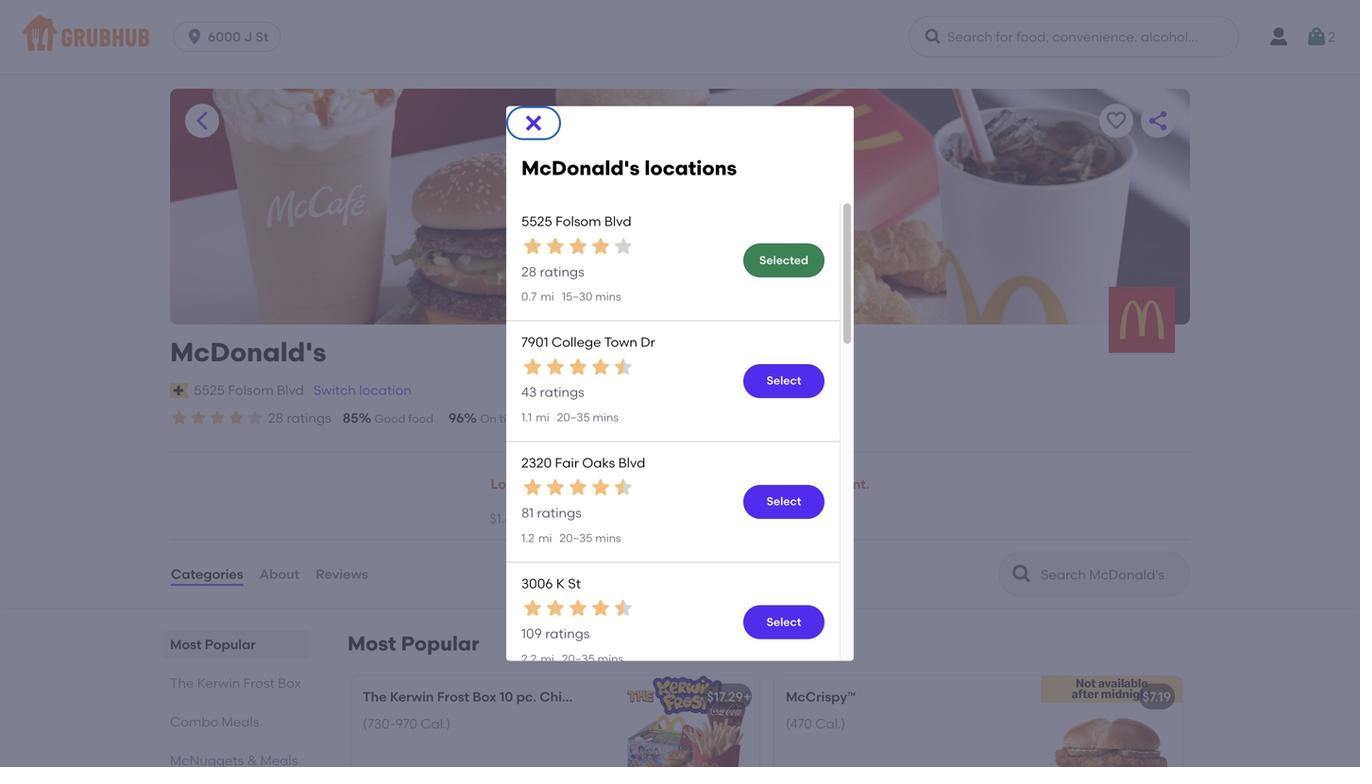 Task type: describe. For each thing, give the bounding box(es) containing it.
0.7 mi 15–30 mins
[[521, 290, 621, 304]]

82
[[584, 410, 600, 426]]

(470
[[786, 716, 812, 732]]

43 ratings
[[521, 385, 584, 401]]

6000
[[208, 29, 241, 45]]

mins for 81 ratings
[[595, 532, 621, 545]]

at
[[710, 477, 724, 493]]

1.1
[[521, 411, 532, 425]]

0.7
[[521, 290, 537, 304]]

select for dr
[[767, 374, 801, 388]]

looks like you've started an order at a different restaurant. button
[[490, 464, 870, 506]]

0 horizontal spatial popular
[[205, 637, 256, 653]]

mcdonald's locations
[[521, 156, 737, 181]]

6000 j st button
[[173, 22, 288, 52]]

15–30
[[562, 290, 593, 304]]

dr
[[641, 334, 655, 350]]

main navigation navigation
[[0, 0, 1360, 74]]

the kerwin frost box
[[170, 676, 301, 692]]

different
[[739, 477, 795, 493]]

save this restaurant button
[[1099, 104, 1133, 138]]

box
[[278, 676, 301, 692]]

0 vertical spatial blvd
[[604, 214, 632, 230]]

1 horizontal spatial most
[[348, 632, 396, 657]]

correct
[[616, 412, 658, 426]]

85
[[343, 410, 359, 426]]

j
[[244, 29, 252, 45]]

oaks
[[582, 455, 615, 471]]

0 vertical spatial order
[[661, 412, 691, 426]]

(730-
[[363, 716, 395, 732]]

switch location button
[[312, 380, 413, 401]]

43
[[521, 385, 537, 401]]

0 vertical spatial 5525
[[521, 214, 552, 230]]

(470 cal.)
[[786, 716, 846, 732]]

svg image for 2
[[1305, 26, 1328, 48]]

switch location
[[313, 383, 412, 399]]

location
[[359, 383, 412, 399]]

20–35 for 81 ratings
[[560, 532, 593, 545]]

6000 j st
[[208, 29, 269, 45]]

1 vertical spatial 28 ratings
[[268, 410, 331, 426]]

on time delivery
[[480, 412, 569, 426]]

reviews
[[316, 567, 368, 583]]

ratings for 5525
[[540, 264, 584, 280]]

20–35 for 109 ratings
[[562, 652, 595, 666]]

selected button
[[743, 244, 825, 278]]

5525 inside button
[[194, 383, 225, 399]]

0 vertical spatial folsom
[[556, 214, 601, 230]]

1 cal.) from the left
[[421, 716, 451, 732]]

combo
[[170, 715, 218, 731]]

select for blvd
[[767, 495, 801, 509]]

svg image
[[522, 112, 545, 135]]

blvd inside button
[[277, 383, 304, 399]]

kerwin for the kerwin frost box 10 pc. chicken mcnuggets meal
[[390, 690, 434, 706]]

search icon image
[[1011, 563, 1033, 586]]

frost for box 10
[[437, 690, 469, 706]]

box 10
[[472, 690, 513, 706]]

restaurant.
[[798, 477, 869, 493]]

mccrispy™ image
[[1041, 677, 1183, 768]]

categories button
[[170, 541, 244, 609]]

$17.29 +
[[707, 690, 751, 706]]

mins for 43 ratings
[[593, 411, 619, 425]]

k
[[556, 576, 565, 592]]

+
[[743, 690, 751, 706]]

2.2
[[521, 652, 537, 666]]

mins for 109 ratings
[[598, 652, 623, 666]]

share icon image
[[1147, 110, 1169, 132]]

3 select button from the top
[[743, 606, 825, 640]]

selected
[[759, 253, 808, 267]]

an
[[652, 477, 669, 493]]

subscription pass image
[[170, 383, 189, 398]]

1.2
[[521, 532, 535, 545]]

(730-970 cal.)
[[363, 716, 451, 732]]

109 ratings
[[521, 626, 590, 642]]

ratings for 2320
[[537, 505, 582, 521]]

meal
[[674, 690, 706, 706]]

1 vertical spatial delivery
[[522, 511, 572, 527]]

3006
[[521, 576, 553, 592]]

mins for 28 ratings
[[595, 290, 621, 304]]

st for 6000 j st
[[255, 29, 269, 45]]

town
[[604, 334, 637, 350]]

2320 fair oaks blvd
[[521, 455, 645, 471]]

2 button
[[1305, 20, 1335, 54]]

categories
[[171, 567, 243, 583]]

mi for 43
[[536, 411, 549, 425]]

2.2 mi 20–35 mins
[[521, 652, 623, 666]]

switch
[[313, 383, 356, 399]]

0 vertical spatial 28 ratings
[[521, 264, 584, 280]]

locations
[[645, 156, 737, 181]]

save this restaurant image
[[1105, 110, 1128, 132]]

about button
[[258, 541, 300, 609]]

fair
[[555, 455, 579, 471]]

$17.29
[[707, 690, 743, 706]]

a
[[727, 477, 736, 493]]

970
[[395, 716, 417, 732]]



Task type: vqa. For each thing, say whether or not it's contained in the screenshot.
Your account
no



Task type: locate. For each thing, give the bounding box(es) containing it.
mi for 81
[[538, 532, 552, 545]]

st
[[255, 29, 269, 45], [568, 576, 581, 592]]

select button for blvd
[[743, 485, 825, 519]]

1.2 mi 20–35 mins
[[521, 532, 621, 545]]

5525 folsom blvd right subscription pass icon
[[194, 383, 304, 399]]

20–35 down the 109 ratings on the left of the page
[[562, 652, 595, 666]]

mcdonald's for mcdonald's locations
[[521, 156, 640, 181]]

looks
[[491, 477, 528, 493]]

1 vertical spatial blvd
[[277, 383, 304, 399]]

mi for 109
[[541, 652, 554, 666]]

order right correct
[[661, 412, 691, 426]]

on
[[480, 412, 496, 426]]

svg image inside the 6000 j st button
[[185, 27, 204, 46]]

mi right 1.1 on the left of page
[[536, 411, 549, 425]]

1 select button from the top
[[743, 365, 825, 399]]

select button for dr
[[743, 365, 825, 399]]

$1.49 delivery
[[490, 511, 572, 527]]

28 ratings down switch
[[268, 410, 331, 426]]

popular
[[401, 632, 479, 657], [205, 637, 256, 653]]

81 ratings
[[521, 505, 582, 521]]

0 vertical spatial mcdonald's
[[521, 156, 640, 181]]

mins up "oaks"
[[593, 411, 619, 425]]

1 vertical spatial select
[[767, 495, 801, 509]]

2
[[1328, 29, 1335, 45]]

mi right 0.7
[[541, 290, 554, 304]]

1 select from the top
[[767, 374, 801, 388]]

folsom
[[556, 214, 601, 230], [228, 383, 274, 399]]

1 horizontal spatial most popular
[[348, 632, 479, 657]]

1 horizontal spatial mcdonald's
[[521, 156, 640, 181]]

2 cal.) from the left
[[815, 716, 846, 732]]

the kerwin frost box 10 pc. chicken mcnuggets meal
[[363, 690, 706, 706]]

correct order
[[616, 412, 691, 426]]

ratings for 3006
[[545, 626, 590, 642]]

1 vertical spatial folsom
[[228, 383, 274, 399]]

ratings up 1.1 mi 20–35 mins
[[540, 385, 584, 401]]

28
[[521, 264, 537, 280], [268, 410, 283, 426]]

3 select from the top
[[767, 616, 801, 630]]

1 horizontal spatial frost
[[437, 690, 469, 706]]

mcdonald's up '5525 folsom blvd' button on the left
[[170, 337, 326, 368]]

select
[[767, 374, 801, 388], [767, 495, 801, 509], [767, 616, 801, 630]]

chicken
[[540, 690, 593, 706]]

5525 folsom blvd button
[[193, 380, 305, 401]]

kerwin up (730-970 cal.)
[[390, 690, 434, 706]]

mcdonald's for mcdonald's
[[170, 337, 326, 368]]

5525 folsom blvd inside button
[[194, 383, 304, 399]]

0 horizontal spatial the
[[170, 676, 194, 692]]

28 down '5525 folsom blvd' button on the left
[[268, 410, 283, 426]]

mi right "2.2"
[[541, 652, 554, 666]]

0 vertical spatial 5525 folsom blvd
[[521, 214, 632, 230]]

most up the kerwin frost box
[[170, 637, 202, 653]]

time
[[499, 412, 524, 426]]

mi
[[541, 290, 554, 304], [536, 411, 549, 425], [538, 532, 552, 545], [541, 652, 554, 666]]

7901
[[521, 334, 548, 350]]

blvd down mcdonald's locations
[[604, 214, 632, 230]]

most popular
[[348, 632, 479, 657], [170, 637, 256, 653]]

folsom right subscription pass icon
[[228, 383, 274, 399]]

5525 folsom blvd down mcdonald's locations
[[521, 214, 632, 230]]

2 vertical spatial 20–35
[[562, 652, 595, 666]]

svg image inside 2 button
[[1305, 26, 1328, 48]]

20–35
[[557, 411, 590, 425], [560, 532, 593, 545], [562, 652, 595, 666]]

1 vertical spatial select button
[[743, 485, 825, 519]]

frost left box
[[243, 676, 275, 692]]

food
[[408, 412, 433, 426]]

$7.19
[[1143, 690, 1171, 706]]

frost for box
[[243, 676, 275, 692]]

the kerwin frost box 10 pc. chicken mcnuggets meal image
[[618, 677, 759, 768]]

1.1 mi 20–35 mins
[[521, 411, 619, 425]]

0 vertical spatial 20–35
[[557, 411, 590, 425]]

svg image for 6000 j st
[[185, 27, 204, 46]]

caret left icon image
[[191, 110, 213, 132]]

1 vertical spatial order
[[672, 477, 707, 493]]

0 horizontal spatial st
[[255, 29, 269, 45]]

1 vertical spatial mcdonald's
[[170, 337, 326, 368]]

0 horizontal spatial 5525
[[194, 383, 225, 399]]

about
[[259, 567, 299, 583]]

ratings up 2.2 mi 20–35 mins
[[545, 626, 590, 642]]

the for the kerwin frost box 10 pc. chicken mcnuggets meal
[[363, 690, 387, 706]]

mins
[[595, 290, 621, 304], [593, 411, 619, 425], [595, 532, 621, 545], [598, 652, 623, 666]]

order inside button
[[672, 477, 707, 493]]

frost left box 10
[[437, 690, 469, 706]]

mi right 1.2
[[538, 532, 552, 545]]

1 vertical spatial st
[[568, 576, 581, 592]]

folsom down mcdonald's locations
[[556, 214, 601, 230]]

0 horizontal spatial cal.)
[[421, 716, 451, 732]]

svg image
[[1305, 26, 1328, 48], [185, 27, 204, 46], [924, 27, 943, 46]]

folsom inside button
[[228, 383, 274, 399]]

2 select button from the top
[[743, 485, 825, 519]]

good
[[375, 412, 406, 426]]

meals
[[222, 715, 259, 731]]

28 ratings
[[521, 264, 584, 280], [268, 410, 331, 426]]

0 vertical spatial delivery
[[527, 412, 569, 426]]

st inside button
[[255, 29, 269, 45]]

star icon image
[[521, 235, 544, 258], [544, 235, 567, 258], [567, 235, 589, 258], [589, 235, 612, 258], [612, 235, 635, 258], [521, 356, 544, 379], [544, 356, 567, 379], [567, 356, 589, 379], [589, 356, 612, 379], [612, 356, 635, 379], [612, 356, 635, 379], [170, 409, 189, 428], [189, 409, 208, 428], [208, 409, 227, 428], [227, 409, 246, 428], [246, 409, 264, 428], [521, 477, 544, 499], [544, 477, 567, 499], [567, 477, 589, 499], [589, 477, 612, 499], [612, 477, 635, 499], [612, 477, 635, 499], [521, 597, 544, 620], [544, 597, 567, 620], [567, 597, 589, 620], [589, 597, 612, 620], [612, 597, 635, 620], [612, 597, 635, 620]]

combo meals
[[170, 715, 259, 731]]

blvd up 'started'
[[618, 455, 645, 471]]

0 horizontal spatial 5525 folsom blvd
[[194, 383, 304, 399]]

20–35 down 43 ratings
[[557, 411, 590, 425]]

mcdonald's
[[521, 156, 640, 181], [170, 337, 326, 368]]

0 horizontal spatial svg image
[[185, 27, 204, 46]]

20–35 down 81 ratings
[[560, 532, 593, 545]]

kerwin for the kerwin frost box
[[197, 676, 240, 692]]

0 horizontal spatial most
[[170, 637, 202, 653]]

0 vertical spatial select button
[[743, 365, 825, 399]]

mins up 'mcnuggets'
[[598, 652, 623, 666]]

5525 folsom blvd
[[521, 214, 632, 230], [194, 383, 304, 399]]

1 horizontal spatial 5525
[[521, 214, 552, 230]]

1 horizontal spatial svg image
[[924, 27, 943, 46]]

0 vertical spatial st
[[255, 29, 269, 45]]

blvd left switch
[[277, 383, 304, 399]]

Search McDonald's search field
[[1039, 566, 1183, 584]]

most
[[348, 632, 396, 657], [170, 637, 202, 653]]

20–35 for 43 ratings
[[557, 411, 590, 425]]

mccrispy™
[[786, 690, 856, 706]]

mcdonald's logo image
[[1109, 287, 1175, 353]]

mi for 28
[[541, 290, 554, 304]]

$1.49
[[490, 511, 519, 527]]

2 select from the top
[[767, 495, 801, 509]]

1 vertical spatial 5525
[[194, 383, 225, 399]]

0 horizontal spatial mcdonald's
[[170, 337, 326, 368]]

ratings up 0.7 mi 15–30 mins
[[540, 264, 584, 280]]

started
[[601, 477, 649, 493]]

1 vertical spatial 20–35
[[560, 532, 593, 545]]

cal.)
[[421, 716, 451, 732], [815, 716, 846, 732]]

81
[[521, 505, 534, 521]]

ratings for 7901
[[540, 385, 584, 401]]

1 horizontal spatial kerwin
[[390, 690, 434, 706]]

1 horizontal spatial 28
[[521, 264, 537, 280]]

mcdonald's down svg icon
[[521, 156, 640, 181]]

2320
[[521, 455, 552, 471]]

1 vertical spatial 28
[[268, 410, 283, 426]]

most popular up the kerwin frost box
[[170, 637, 256, 653]]

delivery down 43 ratings
[[527, 412, 569, 426]]

the up (730-
[[363, 690, 387, 706]]

college
[[552, 334, 601, 350]]

the up combo
[[170, 676, 194, 692]]

5525 up 0.7
[[521, 214, 552, 230]]

the
[[170, 676, 194, 692], [363, 690, 387, 706]]

the for the kerwin frost box
[[170, 676, 194, 692]]

96
[[449, 410, 464, 426]]

0 horizontal spatial 28
[[268, 410, 283, 426]]

reviews button
[[315, 541, 369, 609]]

109
[[521, 626, 542, 642]]

2 horizontal spatial svg image
[[1305, 26, 1328, 48]]

blvd
[[604, 214, 632, 230], [277, 383, 304, 399], [618, 455, 645, 471]]

kerwin up combo meals at the left
[[197, 676, 240, 692]]

1 horizontal spatial st
[[568, 576, 581, 592]]

ratings down switch
[[287, 410, 331, 426]]

order
[[661, 412, 691, 426], [672, 477, 707, 493]]

looks like you've started an order at a different restaurant.
[[491, 477, 869, 493]]

0 horizontal spatial most popular
[[170, 637, 256, 653]]

0 horizontal spatial folsom
[[228, 383, 274, 399]]

5525 right subscription pass icon
[[194, 383, 225, 399]]

pc.
[[516, 690, 537, 706]]

mins right 15–30 on the left top of the page
[[595, 290, 621, 304]]

0 horizontal spatial kerwin
[[197, 676, 240, 692]]

2 vertical spatial select
[[767, 616, 801, 630]]

delivery up 1.2
[[522, 511, 572, 527]]

1 horizontal spatial folsom
[[556, 214, 601, 230]]

0 vertical spatial select
[[767, 374, 801, 388]]

ratings
[[540, 264, 584, 280], [540, 385, 584, 401], [287, 410, 331, 426], [537, 505, 582, 521], [545, 626, 590, 642]]

1 horizontal spatial cal.)
[[815, 716, 846, 732]]

like
[[531, 477, 553, 493]]

0 horizontal spatial frost
[[243, 676, 275, 692]]

7901 college town dr
[[521, 334, 655, 350]]

most down reviews button
[[348, 632, 396, 657]]

order left 'at' at the bottom right of page
[[672, 477, 707, 493]]

good food
[[375, 412, 433, 426]]

28 ratings up 0.7 mi 15–30 mins
[[521, 264, 584, 280]]

cal.) right 970
[[421, 716, 451, 732]]

2 vertical spatial blvd
[[618, 455, 645, 471]]

st right k
[[568, 576, 581, 592]]

frost
[[243, 676, 275, 692], [437, 690, 469, 706]]

28 up 0.7
[[521, 264, 537, 280]]

st right j
[[255, 29, 269, 45]]

1 vertical spatial 5525 folsom blvd
[[194, 383, 304, 399]]

mcnuggets
[[596, 690, 671, 706]]

0 vertical spatial 28
[[521, 264, 537, 280]]

3006 k st
[[521, 576, 581, 592]]

ratings up 1.2 mi 20–35 mins
[[537, 505, 582, 521]]

st for 3006 k st
[[568, 576, 581, 592]]

1 horizontal spatial the
[[363, 690, 387, 706]]

you've
[[557, 477, 598, 493]]

1 horizontal spatial popular
[[401, 632, 479, 657]]

1 horizontal spatial 28 ratings
[[521, 264, 584, 280]]

delivery
[[527, 412, 569, 426], [522, 511, 572, 527]]

popular up the kerwin frost box
[[205, 637, 256, 653]]

mins down 'started'
[[595, 532, 621, 545]]

1 horizontal spatial 5525 folsom blvd
[[521, 214, 632, 230]]

5525
[[521, 214, 552, 230], [194, 383, 225, 399]]

0 horizontal spatial 28 ratings
[[268, 410, 331, 426]]

cal.) down mccrispy™
[[815, 716, 846, 732]]

most popular up (730-970 cal.)
[[348, 632, 479, 657]]

popular up box 10
[[401, 632, 479, 657]]

2 vertical spatial select button
[[743, 606, 825, 640]]



